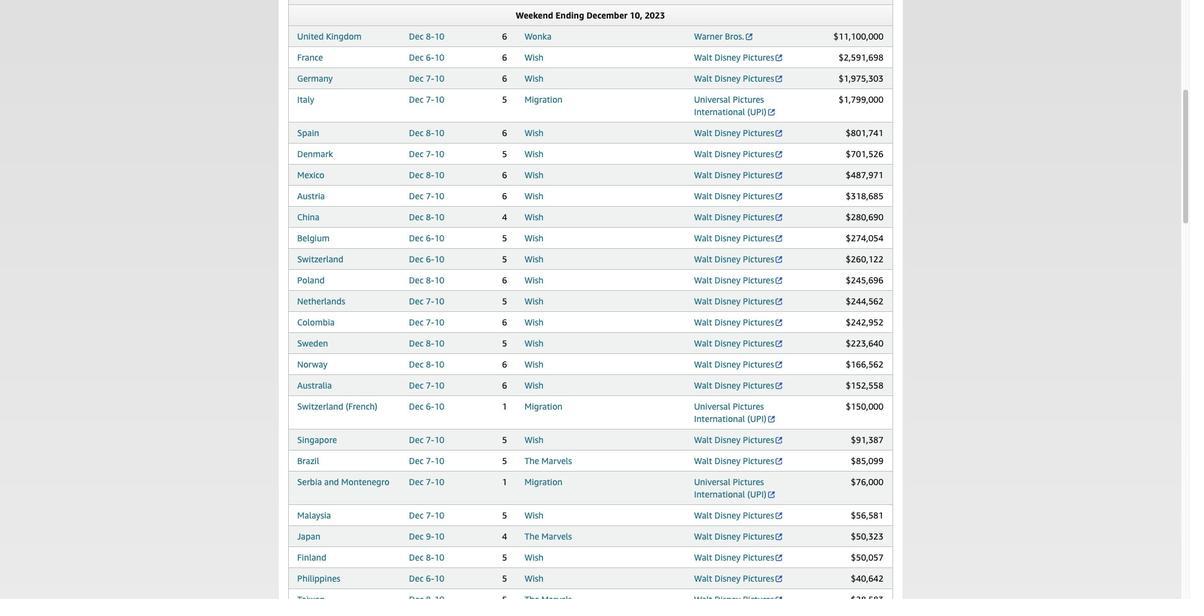 Task type: describe. For each thing, give the bounding box(es) containing it.
dec 8-10 link for spain
[[409, 128, 444, 138]]

dec for china
[[409, 212, 424, 223]]

$76,000
[[851, 477, 884, 488]]

disney for $487,971
[[715, 170, 741, 180]]

mexico
[[297, 170, 324, 180]]

japan
[[297, 532, 320, 542]]

philippines link
[[297, 574, 340, 584]]

italy
[[297, 94, 314, 105]]

wish for philippines
[[524, 574, 544, 584]]

dec for france
[[409, 52, 424, 63]]

austria
[[297, 191, 325, 201]]

10 for spain
[[434, 128, 444, 138]]

dec for united kingdom
[[409, 31, 424, 42]]

singapore
[[297, 435, 337, 446]]

walt disney pictures for $801,741
[[694, 128, 774, 138]]

international for $76,000
[[694, 490, 745, 500]]

dec 8-10 link for finland
[[409, 553, 444, 563]]

disney for $244,562
[[715, 296, 741, 307]]

denmark
[[297, 149, 333, 159]]

7- for malaysia
[[426, 511, 434, 521]]

austria link
[[297, 191, 325, 201]]

warner
[[694, 31, 723, 42]]

singapore link
[[297, 435, 337, 446]]

weekend ending december 10, 2023
[[516, 10, 665, 20]]

dec for mexico
[[409, 170, 424, 180]]

$1,975,303
[[839, 73, 884, 84]]

$1,799,000
[[839, 94, 884, 105]]

colombia
[[297, 317, 335, 328]]

dec 7-10 for singapore
[[409, 435, 444, 446]]

dec 7-10 link for germany
[[409, 73, 444, 84]]

(upi) for $76,000
[[747, 490, 767, 500]]

dec for japan
[[409, 532, 424, 542]]

dec 7-10 link for australia
[[409, 381, 444, 391]]

walt disney pictures for $701,526
[[694, 149, 774, 159]]

$242,952
[[846, 317, 884, 328]]

6 for mexico
[[502, 170, 507, 180]]

8- for united kingdom
[[426, 31, 434, 42]]

10 for singapore
[[434, 435, 444, 446]]

universal pictures international (upi) for $150,000
[[694, 402, 767, 425]]

pictures for $152,558
[[743, 381, 774, 391]]

bros.
[[725, 31, 744, 42]]

8- for poland
[[426, 275, 434, 286]]

malaysia
[[297, 511, 331, 521]]

wish link for germany
[[524, 73, 544, 84]]

dec for netherlands
[[409, 296, 424, 307]]

pictures for $801,741
[[743, 128, 774, 138]]

dec for colombia
[[409, 317, 424, 328]]

philippines
[[297, 574, 340, 584]]

belgium
[[297, 233, 330, 244]]

universal pictures international (upi) link for $1,799,000
[[694, 94, 776, 117]]

pictures for $56,581
[[743, 511, 774, 521]]

walt disney pictures link for $2,591,698
[[694, 52, 783, 63]]

weekend
[[516, 10, 553, 20]]

walt disney pictures link for $244,562
[[694, 296, 783, 307]]

international for $150,000
[[694, 414, 745, 425]]

dec for serbia and montenegro
[[409, 477, 424, 488]]

7- for germany
[[426, 73, 434, 84]]

december
[[586, 10, 628, 20]]

warner bros. link
[[694, 31, 754, 42]]

finland
[[297, 553, 326, 563]]

7- for austria
[[426, 191, 434, 201]]

5 for italy
[[502, 94, 507, 105]]

poland link
[[297, 275, 325, 286]]

walt disney pictures for $56,581
[[694, 511, 774, 521]]

united
[[297, 31, 324, 42]]

$280,690
[[846, 212, 884, 223]]

norway
[[297, 359, 327, 370]]

walt disney pictures for $166,562
[[694, 359, 774, 370]]

disney for $152,558
[[715, 381, 741, 391]]

$318,685
[[846, 191, 884, 201]]

australia
[[297, 381, 332, 391]]

$40,642
[[851, 574, 884, 584]]

marvels for 5
[[541, 456, 572, 467]]

6- for philippines
[[426, 574, 434, 584]]

10 for japan
[[434, 532, 444, 542]]

wish link for switzerland
[[524, 254, 544, 265]]

united kingdom link
[[297, 31, 362, 42]]

dec 9-10
[[409, 532, 444, 542]]

germany link
[[297, 73, 333, 84]]

10 for sweden
[[434, 338, 444, 349]]

migration for switzerland (french)
[[524, 402, 563, 412]]

wish link for sweden
[[524, 338, 544, 349]]

$2,591,698
[[839, 52, 884, 63]]

dec 7-10 link for malaysia
[[409, 511, 444, 521]]

universal pictures international (upi) link for $150,000
[[694, 402, 776, 425]]

pictures for $40,642
[[743, 574, 774, 584]]

wish for mexico
[[524, 170, 544, 180]]

dec 7-10 for australia
[[409, 381, 444, 391]]

ending
[[555, 10, 584, 20]]

dec 7-10 for colombia
[[409, 317, 444, 328]]

sweden
[[297, 338, 328, 349]]

wish for poland
[[524, 275, 544, 286]]

8- for finland
[[426, 553, 434, 563]]

united kingdom
[[297, 31, 362, 42]]

walt disney pictures for $1,975,303
[[694, 73, 774, 84]]

walt disney pictures for $223,640
[[694, 338, 774, 349]]

dec 6-10 for switzerland (french)
[[409, 402, 444, 412]]

walt disney pictures for $260,122
[[694, 254, 774, 265]]

pictures for $91,387
[[743, 435, 774, 446]]

sweden link
[[297, 338, 328, 349]]

walt disney pictures link for $245,696
[[694, 275, 783, 286]]

6- for belgium
[[426, 233, 434, 244]]

warner bros.
[[694, 31, 744, 42]]

italy link
[[297, 94, 314, 105]]

switzerland (french)
[[297, 402, 377, 412]]

dec for sweden
[[409, 338, 424, 349]]

walt disney pictures for $487,971
[[694, 170, 774, 180]]

$244,562
[[846, 296, 884, 307]]

10 for austria
[[434, 191, 444, 201]]

netherlands
[[297, 296, 345, 307]]

5 for malaysia
[[502, 511, 507, 521]]

$150,000
[[846, 402, 884, 412]]

5 for sweden
[[502, 338, 507, 349]]

5 for belgium
[[502, 233, 507, 244]]

1 for dec 6-10
[[502, 402, 507, 412]]

dec 7-10 for malaysia
[[409, 511, 444, 521]]

(french)
[[346, 402, 377, 412]]

wish for norway
[[524, 359, 544, 370]]

the for 4
[[524, 532, 539, 542]]

dec 6-10 for switzerland
[[409, 254, 444, 265]]

7- for brazil
[[426, 456, 434, 467]]

$152,558
[[846, 381, 884, 391]]

wish for belgium
[[524, 233, 544, 244]]

dec 8-10 link for sweden
[[409, 338, 444, 349]]

10 for colombia
[[434, 317, 444, 328]]

brazil link
[[297, 456, 319, 467]]

dec for italy
[[409, 94, 424, 105]]

10 for switzerland
[[434, 254, 444, 265]]

serbia
[[297, 477, 322, 488]]

wish link for norway
[[524, 359, 544, 370]]

belgium link
[[297, 233, 330, 244]]

wish link for finland
[[524, 553, 544, 563]]

10 for finland
[[434, 553, 444, 563]]

$701,526
[[846, 149, 884, 159]]

$85,099
[[851, 456, 884, 467]]

5 for netherlands
[[502, 296, 507, 307]]

$223,640
[[846, 338, 884, 349]]

switzerland link
[[297, 254, 343, 265]]

pictures for $50,057
[[743, 553, 774, 563]]

wonka link
[[524, 31, 552, 42]]

wish for france
[[524, 52, 544, 63]]



Task type: vqa. For each thing, say whether or not it's contained in the screenshot.
United
yes



Task type: locate. For each thing, give the bounding box(es) containing it.
15 dec from the top
[[409, 338, 424, 349]]

dec 8-10 for spain
[[409, 128, 444, 138]]

poland
[[297, 275, 325, 286]]

3 dec 8-10 link from the top
[[409, 170, 444, 180]]

4 walt from the top
[[694, 149, 712, 159]]

$274,054
[[846, 233, 884, 244]]

wish link
[[524, 52, 544, 63], [524, 73, 544, 84], [524, 128, 544, 138], [524, 149, 544, 159], [524, 170, 544, 180], [524, 191, 544, 201], [524, 212, 544, 223], [524, 233, 544, 244], [524, 254, 544, 265], [524, 275, 544, 286], [524, 296, 544, 307], [524, 317, 544, 328], [524, 338, 544, 349], [524, 359, 544, 370], [524, 381, 544, 391], [524, 435, 544, 446], [524, 511, 544, 521], [524, 553, 544, 563], [524, 574, 544, 584]]

pictures for $245,696
[[743, 275, 774, 286]]

universal
[[694, 94, 730, 105], [694, 402, 730, 412], [694, 477, 730, 488]]

dec 8-10 for mexico
[[409, 170, 444, 180]]

0 vertical spatial universal pictures international (upi) link
[[694, 94, 776, 117]]

brazil
[[297, 456, 319, 467]]

13 disney from the top
[[715, 338, 741, 349]]

9 dec 7-10 link from the top
[[409, 456, 444, 467]]

dec 9-10 link
[[409, 532, 444, 542]]

$50,323
[[851, 532, 884, 542]]

$91,387
[[851, 435, 884, 446]]

walt disney pictures for $50,323
[[694, 532, 774, 542]]

walt disney pictures link for $242,952
[[694, 317, 783, 328]]

1 vertical spatial universal
[[694, 402, 730, 412]]

0 vertical spatial the
[[524, 456, 539, 467]]

12 dec from the top
[[409, 275, 424, 286]]

5 for philippines
[[502, 574, 507, 584]]

2 the marvels link from the top
[[524, 532, 572, 542]]

8 walt from the top
[[694, 233, 712, 244]]

5 6 from the top
[[502, 170, 507, 180]]

7- for netherlands
[[426, 296, 434, 307]]

4
[[502, 212, 507, 223], [502, 532, 507, 542]]

10 for poland
[[434, 275, 444, 286]]

1 8- from the top
[[426, 31, 434, 42]]

8- for china
[[426, 212, 434, 223]]

1 dec 7-10 link from the top
[[409, 73, 444, 84]]

1 vertical spatial marvels
[[541, 532, 572, 542]]

10 for denmark
[[434, 149, 444, 159]]

dec 7-10 link for colombia
[[409, 317, 444, 328]]

kingdom
[[326, 31, 362, 42]]

dec 6-10 for france
[[409, 52, 444, 63]]

netherlands link
[[297, 296, 345, 307]]

20 10 from the top
[[434, 456, 444, 467]]

19 disney from the top
[[715, 532, 741, 542]]

11 dec 7-10 link from the top
[[409, 511, 444, 521]]

universal for $76,000
[[694, 477, 730, 488]]

migration link
[[524, 94, 563, 105], [524, 402, 563, 412], [524, 477, 563, 488]]

china
[[297, 212, 319, 223]]

dec for belgium
[[409, 233, 424, 244]]

1 4 from the top
[[502, 212, 507, 223]]

pictures for $280,690
[[743, 212, 774, 223]]

walt disney pictures
[[694, 52, 774, 63], [694, 73, 774, 84], [694, 128, 774, 138], [694, 149, 774, 159], [694, 170, 774, 180], [694, 191, 774, 201], [694, 212, 774, 223], [694, 233, 774, 244], [694, 254, 774, 265], [694, 275, 774, 286], [694, 296, 774, 307], [694, 317, 774, 328], [694, 338, 774, 349], [694, 359, 774, 370], [694, 381, 774, 391], [694, 435, 774, 446], [694, 456, 774, 467], [694, 511, 774, 521], [694, 532, 774, 542], [694, 553, 774, 563], [694, 574, 774, 584]]

6- for france
[[426, 52, 434, 63]]

$245,696
[[846, 275, 884, 286]]

disney for $260,122
[[715, 254, 741, 265]]

japan link
[[297, 532, 320, 542]]

2 vertical spatial international
[[694, 490, 745, 500]]

walt for $40,642
[[694, 574, 712, 584]]

1 vertical spatial (upi)
[[747, 414, 767, 425]]

21 walt from the top
[[694, 574, 712, 584]]

walt disney pictures link for $260,122
[[694, 254, 783, 265]]

9 dec from the top
[[409, 212, 424, 223]]

2023
[[645, 10, 665, 20]]

wish for germany
[[524, 73, 544, 84]]

walt for $50,323
[[694, 532, 712, 542]]

$487,971
[[846, 170, 884, 180]]

6-
[[426, 52, 434, 63], [426, 233, 434, 244], [426, 254, 434, 265], [426, 402, 434, 412], [426, 574, 434, 584]]

11 walt disney pictures link from the top
[[694, 296, 783, 307]]

pictures for $85,099
[[743, 456, 774, 467]]

1 vertical spatial the
[[524, 532, 539, 542]]

1 vertical spatial switzerland
[[297, 402, 343, 412]]

19 walt disney pictures link from the top
[[694, 532, 783, 542]]

6 for austria
[[502, 191, 507, 201]]

walt disney pictures for $318,685
[[694, 191, 774, 201]]

switzerland down belgium link
[[297, 254, 343, 265]]

11 dec 7-10 from the top
[[409, 511, 444, 521]]

3 universal pictures international (upi) link from the top
[[694, 477, 776, 500]]

universal pictures international (upi)
[[694, 94, 767, 117], [694, 402, 767, 425], [694, 477, 767, 500]]

3 wish from the top
[[524, 128, 544, 138]]

walt disney pictures link for $91,387
[[694, 435, 783, 446]]

0 vertical spatial migration link
[[524, 94, 563, 105]]

migration link for serbia and montenegro
[[524, 477, 563, 488]]

walt disney pictures link for $85,099
[[694, 456, 783, 467]]

universal pictures international (upi) link
[[694, 94, 776, 117], [694, 402, 776, 425], [694, 477, 776, 500]]

migration for italy
[[524, 94, 563, 105]]

pictures for $244,562
[[743, 296, 774, 307]]

serbia and montenegro link
[[297, 477, 389, 488]]

7 wish link from the top
[[524, 212, 544, 223]]

walt disney pictures for $274,054
[[694, 233, 774, 244]]

3 migration from the top
[[524, 477, 563, 488]]

4 disney from the top
[[715, 149, 741, 159]]

serbia and montenegro
[[297, 477, 389, 488]]

1 dec 8-10 link from the top
[[409, 31, 444, 42]]

1 vertical spatial migration link
[[524, 402, 563, 412]]

$56,581
[[851, 511, 884, 521]]

dec 8-10
[[409, 31, 444, 42], [409, 128, 444, 138], [409, 170, 444, 180], [409, 212, 444, 223], [409, 275, 444, 286], [409, 338, 444, 349], [409, 359, 444, 370], [409, 553, 444, 563]]

walt disney pictures for $245,696
[[694, 275, 774, 286]]

2 disney from the top
[[715, 73, 741, 84]]

19 wish link from the top
[[524, 574, 544, 584]]

4 6 from the top
[[502, 128, 507, 138]]

5 7- from the top
[[426, 296, 434, 307]]

wish link for denmark
[[524, 149, 544, 159]]

wish link for netherlands
[[524, 296, 544, 307]]

$11,100,000
[[833, 31, 884, 42]]

0 vertical spatial marvels
[[541, 456, 572, 467]]

18 walt from the top
[[694, 511, 712, 521]]

5 disney from the top
[[715, 170, 741, 180]]

dec 7-10 link for serbia and montenegro
[[409, 477, 444, 488]]

17 10 from the top
[[434, 381, 444, 391]]

10
[[434, 31, 444, 42], [434, 52, 444, 63], [434, 73, 444, 84], [434, 94, 444, 105], [434, 128, 444, 138], [434, 149, 444, 159], [434, 170, 444, 180], [434, 191, 444, 201], [434, 212, 444, 223], [434, 233, 444, 244], [434, 254, 444, 265], [434, 275, 444, 286], [434, 296, 444, 307], [434, 317, 444, 328], [434, 338, 444, 349], [434, 359, 444, 370], [434, 381, 444, 391], [434, 402, 444, 412], [434, 435, 444, 446], [434, 456, 444, 467], [434, 477, 444, 488], [434, 511, 444, 521], [434, 532, 444, 542], [434, 553, 444, 563], [434, 574, 444, 584]]

15 walt disney pictures link from the top
[[694, 381, 783, 391]]

wonka
[[524, 31, 552, 42]]

9-
[[426, 532, 434, 542]]

3 dec from the top
[[409, 73, 424, 84]]

0 vertical spatial migration
[[524, 94, 563, 105]]

disney for $50,057
[[715, 553, 741, 563]]

2 marvels from the top
[[541, 532, 572, 542]]

12 10 from the top
[[434, 275, 444, 286]]

2 wish from the top
[[524, 73, 544, 84]]

1
[[502, 402, 507, 412], [502, 477, 507, 488]]

disney for $2,591,698
[[715, 52, 741, 63]]

wish link for singapore
[[524, 435, 544, 446]]

1 vertical spatial the marvels link
[[524, 532, 572, 542]]

6 dec 7-10 from the top
[[409, 317, 444, 328]]

1 vertical spatial 1
[[502, 477, 507, 488]]

walt for $152,558
[[694, 381, 712, 391]]

disney for $223,640
[[715, 338, 741, 349]]

wish link for colombia
[[524, 317, 544, 328]]

25 dec from the top
[[409, 574, 424, 584]]

$50,057
[[851, 553, 884, 563]]

12 walt disney pictures link from the top
[[694, 317, 783, 328]]

wish for denmark
[[524, 149, 544, 159]]

2 dec 6-10 from the top
[[409, 233, 444, 244]]

6 disney from the top
[[715, 191, 741, 201]]

18 wish link from the top
[[524, 553, 544, 563]]

disney for $801,741
[[715, 128, 741, 138]]

0 vertical spatial (upi)
[[747, 107, 767, 117]]

france link
[[297, 52, 323, 63]]

wish link for spain
[[524, 128, 544, 138]]

5 for denmark
[[502, 149, 507, 159]]

2 switzerland from the top
[[297, 402, 343, 412]]

3 10 from the top
[[434, 73, 444, 84]]

disney for $280,690
[[715, 212, 741, 223]]

0 vertical spatial switzerland
[[297, 254, 343, 265]]

disney for $85,099
[[715, 456, 741, 467]]

0 vertical spatial 4
[[502, 212, 507, 223]]

16 walt disney pictures from the top
[[694, 435, 774, 446]]

15 10 from the top
[[434, 338, 444, 349]]

13 walt disney pictures from the top
[[694, 338, 774, 349]]

montenegro
[[341, 477, 389, 488]]

germany
[[297, 73, 333, 84]]

12 walt disney pictures from the top
[[694, 317, 774, 328]]

2 vertical spatial (upi)
[[747, 490, 767, 500]]

15 wish link from the top
[[524, 381, 544, 391]]

disney for $245,696
[[715, 275, 741, 286]]

mexico link
[[297, 170, 324, 180]]

9 5 from the top
[[502, 511, 507, 521]]

1 vertical spatial international
[[694, 414, 745, 425]]

pictures for $260,122
[[743, 254, 774, 265]]

walt disney pictures link for $274,054
[[694, 233, 783, 244]]

3 6- from the top
[[426, 254, 434, 265]]

wish link for philippines
[[524, 574, 544, 584]]

1 6- from the top
[[426, 52, 434, 63]]

0 vertical spatial the marvels link
[[524, 456, 572, 467]]

16 10 from the top
[[434, 359, 444, 370]]

2 vertical spatial universal pictures international (upi)
[[694, 477, 767, 500]]

10 for australia
[[434, 381, 444, 391]]

dec
[[409, 31, 424, 42], [409, 52, 424, 63], [409, 73, 424, 84], [409, 94, 424, 105], [409, 128, 424, 138], [409, 149, 424, 159], [409, 170, 424, 180], [409, 191, 424, 201], [409, 212, 424, 223], [409, 233, 424, 244], [409, 254, 424, 265], [409, 275, 424, 286], [409, 296, 424, 307], [409, 317, 424, 328], [409, 338, 424, 349], [409, 359, 424, 370], [409, 381, 424, 391], [409, 402, 424, 412], [409, 435, 424, 446], [409, 456, 424, 467], [409, 477, 424, 488], [409, 511, 424, 521], [409, 532, 424, 542], [409, 553, 424, 563], [409, 574, 424, 584]]

1 1 from the top
[[502, 402, 507, 412]]

7 disney from the top
[[715, 212, 741, 223]]

1 vertical spatial migration
[[524, 402, 563, 412]]

france
[[297, 52, 323, 63]]

spain
[[297, 128, 319, 138]]

0 vertical spatial universal
[[694, 94, 730, 105]]

wish for netherlands
[[524, 296, 544, 307]]

1 vertical spatial universal pictures international (upi)
[[694, 402, 767, 425]]

20 disney from the top
[[715, 553, 741, 563]]

17 dec from the top
[[409, 381, 424, 391]]

1 10 from the top
[[434, 31, 444, 42]]

walt for $56,581
[[694, 511, 712, 521]]

3 walt from the top
[[694, 128, 712, 138]]

8 dec 7-10 link from the top
[[409, 435, 444, 446]]

dec 8-10 link
[[409, 31, 444, 42], [409, 128, 444, 138], [409, 170, 444, 180], [409, 212, 444, 223], [409, 275, 444, 286], [409, 338, 444, 349], [409, 359, 444, 370], [409, 553, 444, 563]]

5 10 from the top
[[434, 128, 444, 138]]

2 vertical spatial universal
[[694, 477, 730, 488]]

10 for germany
[[434, 73, 444, 84]]

norway link
[[297, 359, 327, 370]]

2 universal from the top
[[694, 402, 730, 412]]

16 walt from the top
[[694, 435, 712, 446]]

walt disney pictures link
[[694, 52, 783, 63], [694, 73, 783, 84], [694, 128, 783, 138], [694, 149, 783, 159], [694, 170, 783, 180], [694, 191, 783, 201], [694, 212, 783, 223], [694, 233, 783, 244], [694, 254, 783, 265], [694, 275, 783, 286], [694, 296, 783, 307], [694, 317, 783, 328], [694, 338, 783, 349], [694, 359, 783, 370], [694, 381, 783, 391], [694, 435, 783, 446], [694, 456, 783, 467], [694, 511, 783, 521], [694, 532, 783, 542], [694, 553, 783, 563], [694, 574, 783, 584]]

4 for the marvels
[[502, 532, 507, 542]]

wish for switzerland
[[524, 254, 544, 265]]

5 walt disney pictures from the top
[[694, 170, 774, 180]]

10,
[[630, 10, 642, 20]]

walt for $245,696
[[694, 275, 712, 286]]

17 wish from the top
[[524, 511, 544, 521]]

4 10 from the top
[[434, 94, 444, 105]]

dec for switzerland (french)
[[409, 402, 424, 412]]

(upi)
[[747, 107, 767, 117], [747, 414, 767, 425], [747, 490, 767, 500]]

0 vertical spatial 1
[[502, 402, 507, 412]]

10 for brazil
[[434, 456, 444, 467]]

2 international from the top
[[694, 414, 745, 425]]

3 international from the top
[[694, 490, 745, 500]]

0 vertical spatial the marvels
[[524, 456, 572, 467]]

wish for singapore
[[524, 435, 544, 446]]

9 10 from the top
[[434, 212, 444, 223]]

spain link
[[297, 128, 319, 138]]

the marvels link
[[524, 456, 572, 467], [524, 532, 572, 542]]

4 walt disney pictures link from the top
[[694, 149, 783, 159]]

11 wish from the top
[[524, 296, 544, 307]]

7- for denmark
[[426, 149, 434, 159]]

7 8- from the top
[[426, 359, 434, 370]]

10 for italy
[[434, 94, 444, 105]]

2 universal pictures international (upi) link from the top
[[694, 402, 776, 425]]

7 walt disney pictures link from the top
[[694, 212, 783, 223]]

switzerland (french) link
[[297, 402, 377, 412]]

0 vertical spatial international
[[694, 107, 745, 117]]

dec 7-10 for germany
[[409, 73, 444, 84]]

china link
[[297, 212, 319, 223]]

dec 8-10 for poland
[[409, 275, 444, 286]]

2 6- from the top
[[426, 233, 434, 244]]

3 migration link from the top
[[524, 477, 563, 488]]

dec 7-10 link for denmark
[[409, 149, 444, 159]]

5 dec 7-10 link from the top
[[409, 296, 444, 307]]

7 dec 7-10 from the top
[[409, 381, 444, 391]]

dec for spain
[[409, 128, 424, 138]]

18 walt disney pictures from the top
[[694, 511, 774, 521]]

4 for wish
[[502, 212, 507, 223]]

dec 8-10 link for poland
[[409, 275, 444, 286]]

3 walt disney pictures from the top
[[694, 128, 774, 138]]

9 disney from the top
[[715, 254, 741, 265]]

malaysia link
[[297, 511, 331, 521]]

dec 6-10 link for switzerland (french)
[[409, 402, 444, 412]]

4 dec 7-10 from the top
[[409, 191, 444, 201]]

7 5 from the top
[[502, 435, 507, 446]]

3 dec 8-10 from the top
[[409, 170, 444, 180]]

6 7- from the top
[[426, 317, 434, 328]]

and
[[324, 477, 339, 488]]

disney for $40,642
[[715, 574, 741, 584]]

$801,741
[[846, 128, 884, 138]]

migration
[[524, 94, 563, 105], [524, 402, 563, 412], [524, 477, 563, 488]]

walt
[[694, 52, 712, 63], [694, 73, 712, 84], [694, 128, 712, 138], [694, 149, 712, 159], [694, 170, 712, 180], [694, 191, 712, 201], [694, 212, 712, 223], [694, 233, 712, 244], [694, 254, 712, 265], [694, 275, 712, 286], [694, 296, 712, 307], [694, 317, 712, 328], [694, 338, 712, 349], [694, 359, 712, 370], [694, 381, 712, 391], [694, 435, 712, 446], [694, 456, 712, 467], [694, 511, 712, 521], [694, 532, 712, 542], [694, 553, 712, 563], [694, 574, 712, 584]]

7-
[[426, 73, 434, 84], [426, 94, 434, 105], [426, 149, 434, 159], [426, 191, 434, 201], [426, 296, 434, 307], [426, 317, 434, 328], [426, 381, 434, 391], [426, 435, 434, 446], [426, 456, 434, 467], [426, 477, 434, 488], [426, 511, 434, 521]]

3 (upi) from the top
[[747, 490, 767, 500]]

10 5 from the top
[[502, 553, 507, 563]]

6 for australia
[[502, 381, 507, 391]]

9 wish link from the top
[[524, 254, 544, 265]]

$166,562
[[846, 359, 884, 370]]

dec for germany
[[409, 73, 424, 84]]

pictures for $1,975,303
[[743, 73, 774, 84]]

switzerland down australia link
[[297, 402, 343, 412]]

8 wish link from the top
[[524, 233, 544, 244]]

6 walt disney pictures from the top
[[694, 191, 774, 201]]

walt for $274,054
[[694, 233, 712, 244]]

1 vertical spatial the marvels
[[524, 532, 572, 542]]

walt disney pictures link for $166,562
[[694, 359, 783, 370]]

7 7- from the top
[[426, 381, 434, 391]]

2 (upi) from the top
[[747, 414, 767, 425]]

the
[[524, 456, 539, 467], [524, 532, 539, 542]]

2 vertical spatial migration link
[[524, 477, 563, 488]]

australia link
[[297, 381, 332, 391]]

20 walt disney pictures link from the top
[[694, 553, 783, 563]]

1 vertical spatial 4
[[502, 532, 507, 542]]

dec 8-10 for norway
[[409, 359, 444, 370]]

wish link for austria
[[524, 191, 544, 201]]

denmark link
[[297, 149, 333, 159]]

pictures for $2,591,698
[[743, 52, 774, 63]]

colombia link
[[297, 317, 335, 328]]

6- for switzerland (french)
[[426, 402, 434, 412]]

1 vertical spatial universal pictures international (upi) link
[[694, 402, 776, 425]]

international
[[694, 107, 745, 117], [694, 414, 745, 425], [694, 490, 745, 500]]

disney for $242,952
[[715, 317, 741, 328]]

$260,122
[[846, 254, 884, 265]]

dec 6-10 link for philippines
[[409, 574, 444, 584]]

1 dec 7-10 from the top
[[409, 73, 444, 84]]

25 10 from the top
[[434, 574, 444, 584]]

5 6- from the top
[[426, 574, 434, 584]]

0 vertical spatial universal pictures international (upi)
[[694, 94, 767, 117]]

2 vertical spatial universal pictures international (upi) link
[[694, 477, 776, 500]]

1 dec from the top
[[409, 31, 424, 42]]

2 vertical spatial migration
[[524, 477, 563, 488]]

walt disney pictures for $152,558
[[694, 381, 774, 391]]

switzerland
[[297, 254, 343, 265], [297, 402, 343, 412]]

pictures for $318,685
[[743, 191, 774, 201]]

dec 7-10
[[409, 73, 444, 84], [409, 94, 444, 105], [409, 149, 444, 159], [409, 191, 444, 201], [409, 296, 444, 307], [409, 317, 444, 328], [409, 381, 444, 391], [409, 435, 444, 446], [409, 456, 444, 467], [409, 477, 444, 488], [409, 511, 444, 521]]

5
[[502, 94, 507, 105], [502, 149, 507, 159], [502, 233, 507, 244], [502, 254, 507, 265], [502, 296, 507, 307], [502, 338, 507, 349], [502, 435, 507, 446], [502, 456, 507, 467], [502, 511, 507, 521], [502, 553, 507, 563], [502, 574, 507, 584]]

finland link
[[297, 553, 326, 563]]

19 10 from the top
[[434, 435, 444, 446]]



